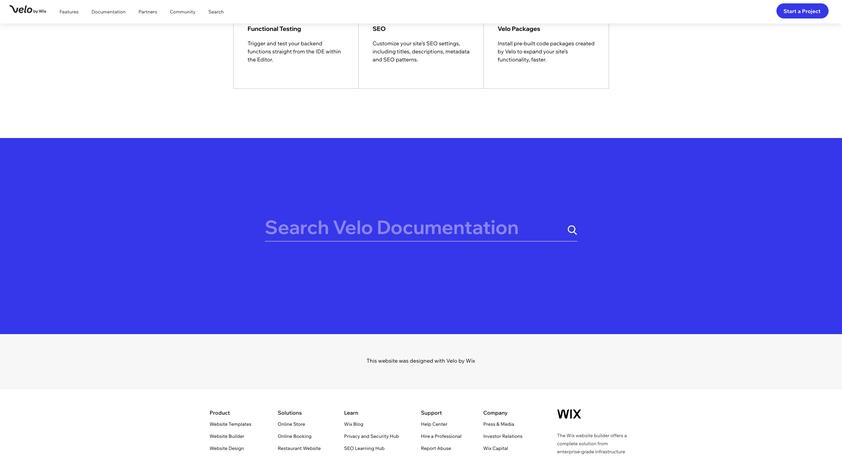 Task type: vqa. For each thing, say whether or not it's contained in the screenshot.


Task type: describe. For each thing, give the bounding box(es) containing it.
your inside trigger and test your backend functions straight from the ide within the editor.
[[288, 40, 300, 47]]

search
[[208, 9, 224, 15]]

documentation
[[91, 9, 126, 15]]

professional
[[435, 434, 462, 440]]

wix left "capital"
[[483, 446, 492, 452]]

learn
[[344, 410, 358, 417]]

features
[[60, 9, 79, 15]]

wix blog
[[344, 422, 363, 428]]

0 vertical spatial website
[[378, 358, 398, 364]]

0 vertical spatial velo
[[498, 25, 511, 33]]

press
[[483, 422, 495, 428]]

investor relations
[[483, 434, 523, 440]]

Search Velo Documentation text field
[[265, 213, 577, 242]]

and inside customize your site's seo settings, including titles, descriptions, metadata and seo patterns.
[[373, 56, 382, 63]]

and inside trigger and test your backend functions straight from the ide within the editor.
[[267, 40, 276, 47]]

investor relations link
[[483, 433, 523, 441]]

velo packages
[[498, 25, 540, 33]]

website for website builder
[[210, 434, 228, 440]]

website design
[[210, 446, 244, 452]]

grade
[[581, 449, 594, 455]]

seo up customize
[[373, 25, 386, 33]]

to
[[517, 48, 522, 55]]

hire a professional link
[[421, 433, 462, 441]]

search link
[[203, 3, 232, 20]]

by for velo
[[498, 48, 504, 55]]

website down booking
[[303, 446, 321, 452]]

within
[[326, 48, 341, 55]]

wix inside 'link'
[[344, 422, 352, 428]]

the wix website builder offers a complete solution from enterprise-grade infrastructure and business features
[[557, 433, 627, 459]]

online for online store
[[278, 422, 292, 428]]

test
[[278, 40, 287, 47]]

by for wix
[[459, 358, 465, 364]]

1 vertical spatial the
[[248, 56, 256, 63]]

wix capital link
[[483, 445, 508, 453]]

your inside install pre-built code packages created by velo to expand your site's functionality, faster.
[[543, 48, 555, 55]]

ide
[[316, 48, 325, 55]]

builder
[[594, 433, 610, 439]]

functional
[[248, 25, 278, 33]]

media
[[501, 422, 514, 428]]

security
[[370, 434, 389, 440]]

with
[[435, 358, 445, 364]]

seo learning hub
[[344, 446, 385, 452]]

site's inside install pre-built code packages created by velo to expand your site's functionality, faster.
[[556, 48, 568, 55]]

website inside the wix website builder offers a complete solution from enterprise-grade infrastructure and business features
[[576, 433, 593, 439]]

support
[[421, 410, 442, 417]]

capital
[[493, 446, 508, 452]]

templates
[[229, 422, 251, 428]]

website for website design
[[210, 446, 228, 452]]

product
[[210, 410, 230, 417]]

functionality,
[[498, 56, 530, 63]]

descriptions,
[[412, 48, 444, 55]]

customize
[[373, 40, 399, 47]]

community
[[170, 9, 196, 15]]

straight
[[272, 48, 292, 55]]

packages
[[550, 40, 574, 47]]

code
[[537, 40, 549, 47]]

report abuse
[[421, 446, 451, 452]]

wix right with
[[466, 358, 475, 364]]

design
[[229, 446, 244, 452]]

titles,
[[397, 48, 411, 55]]

relations
[[502, 434, 523, 440]]

testing
[[280, 25, 301, 33]]

complete
[[557, 441, 578, 447]]

a for professional
[[431, 434, 434, 440]]

seo down including
[[383, 56, 395, 63]]

enterprise-
[[557, 449, 581, 455]]

learning
[[355, 446, 374, 452]]

wix blog link
[[344, 421, 363, 429]]

editor.
[[257, 56, 273, 63]]

seo inside "seo learning hub" link
[[344, 446, 354, 452]]

hire
[[421, 434, 430, 440]]

privacy
[[344, 434, 360, 440]]

2 vertical spatial velo
[[446, 358, 457, 364]]

business
[[567, 457, 586, 459]]

and up learning
[[361, 434, 369, 440]]

company
[[483, 410, 508, 417]]

1 vertical spatial hub
[[375, 446, 385, 452]]

investor
[[483, 434, 501, 440]]

metadata
[[446, 48, 470, 55]]

infrastructure
[[595, 449, 625, 455]]

report abuse link
[[421, 445, 451, 453]]

help center
[[421, 422, 447, 428]]

the
[[557, 433, 566, 439]]



Task type: locate. For each thing, give the bounding box(es) containing it.
customize your site's seo settings, including titles, descriptions, metadata and seo patterns.
[[373, 40, 470, 63]]

website down website builder
[[210, 446, 228, 452]]

from down builder
[[598, 441, 608, 447]]

center
[[432, 422, 447, 428]]

from down 'backend'
[[293, 48, 305, 55]]

0 horizontal spatial your
[[288, 40, 300, 47]]

0 horizontal spatial the
[[248, 56, 256, 63]]

seo learning hub link
[[344, 445, 385, 453]]

and
[[267, 40, 276, 47], [373, 56, 382, 63], [361, 434, 369, 440], [557, 457, 566, 459]]

functional testing
[[248, 25, 301, 33]]

seo down privacy on the bottom left of page
[[344, 446, 354, 452]]

and down including
[[373, 56, 382, 63]]

1 horizontal spatial by
[[498, 48, 504, 55]]

list containing functional testing
[[233, 0, 609, 89]]

hire a professional
[[421, 434, 462, 440]]

backend
[[301, 40, 322, 47]]

1 vertical spatial from
[[598, 441, 608, 447]]

0 vertical spatial online
[[278, 422, 292, 428]]

site's inside customize your site's seo settings, including titles, descriptions, metadata and seo patterns.
[[413, 40, 425, 47]]

patterns.
[[396, 56, 418, 63]]

website templates
[[210, 422, 251, 428]]

website
[[210, 422, 228, 428], [210, 434, 228, 440], [210, 446, 228, 452], [303, 446, 321, 452]]

1 vertical spatial velo
[[505, 48, 516, 55]]

designed
[[410, 358, 433, 364]]

site's
[[413, 40, 425, 47], [556, 48, 568, 55]]

by
[[498, 48, 504, 55], [459, 358, 465, 364]]

1 horizontal spatial from
[[598, 441, 608, 447]]

booking
[[293, 434, 312, 440]]

solutions
[[278, 410, 302, 417]]

this website was designed with velo by wix
[[367, 358, 475, 364]]

2 horizontal spatial a
[[798, 8, 801, 14]]

1 horizontal spatial site's
[[556, 48, 568, 55]]

velo right with
[[446, 358, 457, 364]]

start
[[784, 8, 797, 14]]

a right hire
[[431, 434, 434, 440]]

online down the solutions
[[278, 422, 292, 428]]

the down "functions" on the top left
[[248, 56, 256, 63]]

help center link
[[421, 421, 447, 429]]

report
[[421, 446, 436, 452]]

pre-
[[514, 40, 524, 47]]

privacy and security hub link
[[344, 433, 399, 441]]

trigger and test your backend functions straight from the ide within the editor.
[[248, 40, 341, 63]]

wix up complete on the bottom of the page
[[567, 433, 575, 439]]

hub right security
[[390, 434, 399, 440]]

install
[[498, 40, 513, 47]]

the down 'backend'
[[306, 48, 315, 55]]

site's down packages
[[556, 48, 568, 55]]

partners
[[139, 9, 157, 15]]

your right test in the left of the page
[[288, 40, 300, 47]]

press & media
[[483, 422, 514, 428]]

0 horizontal spatial by
[[459, 358, 465, 364]]

1 horizontal spatial hub
[[390, 434, 399, 440]]

website down product on the left bottom of the page
[[210, 422, 228, 428]]

1 vertical spatial online
[[278, 434, 292, 440]]

and inside the wix website builder offers a complete solution from enterprise-grade infrastructure and business features
[[557, 457, 566, 459]]

your
[[288, 40, 300, 47], [400, 40, 412, 47], [543, 48, 555, 55]]

abuse
[[437, 446, 451, 452]]

online
[[278, 422, 292, 428], [278, 434, 292, 440]]

online store
[[278, 422, 305, 428]]

0 horizontal spatial hub
[[375, 446, 385, 452]]

seo
[[373, 25, 386, 33], [426, 40, 438, 47], [383, 56, 395, 63], [344, 446, 354, 452]]

website left was
[[378, 358, 398, 364]]

wix logo, homepage image
[[557, 410, 581, 419]]

velo
[[498, 25, 511, 33], [505, 48, 516, 55], [446, 358, 457, 364]]

a right offers
[[624, 433, 627, 439]]

wix left blog at the bottom
[[344, 422, 352, 428]]

online up restaurant
[[278, 434, 292, 440]]

functions
[[248, 48, 271, 55]]

wix inside the wix website builder offers a complete solution from enterprise-grade infrastructure and business features
[[567, 433, 575, 439]]

1 vertical spatial website
[[576, 433, 593, 439]]

1 vertical spatial site's
[[556, 48, 568, 55]]

a
[[798, 8, 801, 14], [624, 433, 627, 439], [431, 434, 434, 440]]

website
[[378, 358, 398, 364], [576, 433, 593, 439]]

expand
[[524, 48, 542, 55]]

restaurant website link
[[278, 445, 321, 453]]

website templates link
[[210, 421, 251, 429]]

0 vertical spatial the
[[306, 48, 315, 55]]

including
[[373, 48, 396, 55]]

by down install
[[498, 48, 504, 55]]

from inside the wix website builder offers a complete solution from enterprise-grade infrastructure and business features
[[598, 441, 608, 447]]

website for website templates
[[210, 422, 228, 428]]

website design link
[[210, 445, 244, 453]]

blog
[[353, 422, 363, 428]]

online booking link
[[278, 433, 312, 441]]

start a project
[[784, 8, 821, 14]]

packages
[[512, 25, 540, 33]]

settings,
[[439, 40, 460, 47]]

your up the titles,
[[400, 40, 412, 47]]

0 vertical spatial from
[[293, 48, 305, 55]]

and down enterprise-
[[557, 457, 566, 459]]

&
[[497, 422, 500, 428]]

the
[[306, 48, 315, 55], [248, 56, 256, 63]]

restaurant website
[[278, 446, 321, 452]]

created
[[575, 40, 595, 47]]

website up solution
[[576, 433, 593, 439]]

solution
[[579, 441, 597, 447]]

0 vertical spatial site's
[[413, 40, 425, 47]]

1 horizontal spatial your
[[400, 40, 412, 47]]

project
[[802, 8, 821, 14]]

velo inside install pre-built code packages created by velo to expand your site's functionality, faster.
[[505, 48, 516, 55]]

site's up the descriptions,
[[413, 40, 425, 47]]

0 horizontal spatial website
[[378, 358, 398, 364]]

0 horizontal spatial site's
[[413, 40, 425, 47]]

online store link
[[278, 421, 305, 429]]

restaurant
[[278, 446, 302, 452]]

2 online from the top
[[278, 434, 292, 440]]

help
[[421, 422, 431, 428]]

website builder
[[210, 434, 244, 440]]

1 horizontal spatial a
[[624, 433, 627, 439]]

a inside the wix website builder offers a complete solution from enterprise-grade infrastructure and business features
[[624, 433, 627, 439]]

this
[[367, 358, 377, 364]]

and left test in the left of the page
[[267, 40, 276, 47]]

1 online from the top
[[278, 422, 292, 428]]

faster.
[[531, 56, 547, 63]]

velo up the functionality,
[[505, 48, 516, 55]]

by right with
[[459, 358, 465, 364]]

from inside trigger and test your backend functions straight from the ide within the editor.
[[293, 48, 305, 55]]

was
[[399, 358, 409, 364]]

a for project
[[798, 8, 801, 14]]

store
[[293, 422, 305, 428]]

0 vertical spatial by
[[498, 48, 504, 55]]

0 horizontal spatial a
[[431, 434, 434, 440]]

your down code
[[543, 48, 555, 55]]

hub
[[390, 434, 399, 440], [375, 446, 385, 452]]

1 vertical spatial by
[[459, 358, 465, 364]]

trigger
[[248, 40, 266, 47]]

velo up install
[[498, 25, 511, 33]]

privacy and security hub
[[344, 434, 399, 440]]

your inside customize your site's seo settings, including titles, descriptions, metadata and seo patterns.
[[400, 40, 412, 47]]

2 horizontal spatial your
[[543, 48, 555, 55]]

seo up the descriptions,
[[426, 40, 438, 47]]

from
[[293, 48, 305, 55], [598, 441, 608, 447]]

list
[[233, 0, 609, 89]]

start a project link
[[777, 3, 829, 18]]

1 horizontal spatial website
[[576, 433, 593, 439]]

hub down security
[[375, 446, 385, 452]]

wix capital
[[483, 446, 508, 452]]

press & media link
[[483, 421, 514, 429]]

built
[[524, 40, 535, 47]]

install pre-built code packages created by velo to expand your site's functionality, faster.
[[498, 40, 595, 63]]

online booking
[[278, 434, 312, 440]]

0 vertical spatial hub
[[390, 434, 399, 440]]

by inside install pre-built code packages created by velo to expand your site's functionality, faster.
[[498, 48, 504, 55]]

online for online booking
[[278, 434, 292, 440]]

offers
[[611, 433, 623, 439]]

website up website design link at the left of page
[[210, 434, 228, 440]]

0 horizontal spatial from
[[293, 48, 305, 55]]

website builder link
[[210, 433, 244, 441]]

a right start
[[798, 8, 801, 14]]

1 horizontal spatial the
[[306, 48, 315, 55]]



